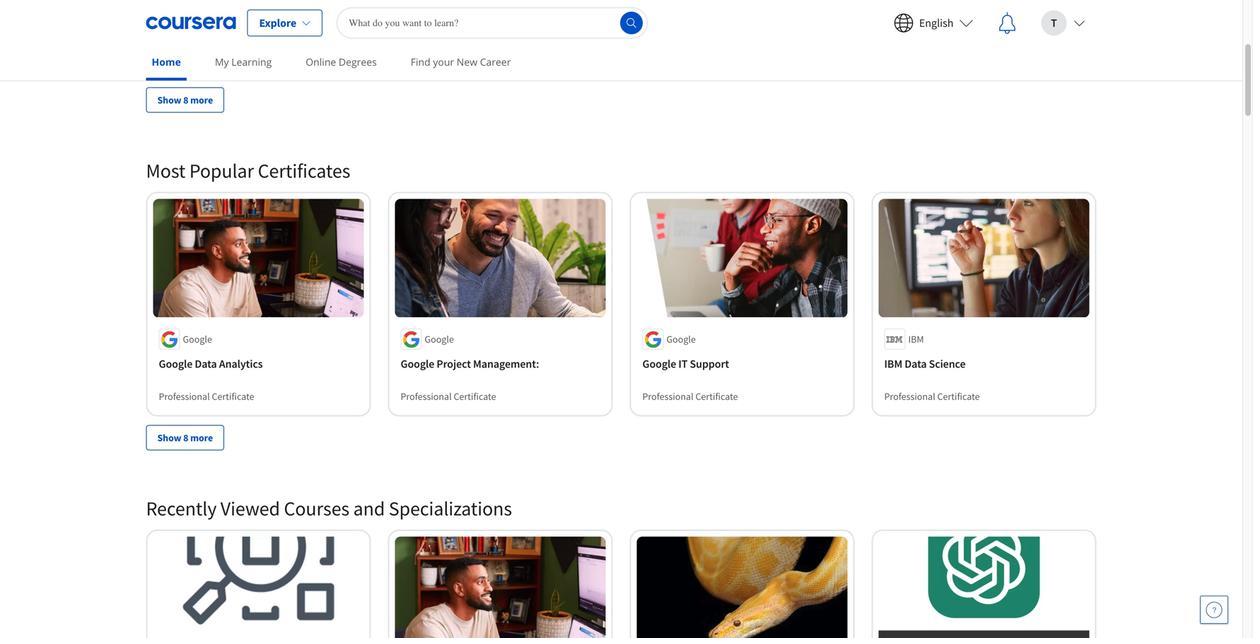 Task type: describe. For each thing, give the bounding box(es) containing it.
earn a degree
[[421, 36, 477, 49]]

specializations
[[389, 496, 512, 521]]

home link
[[146, 46, 187, 81]]

a
[[442, 36, 447, 49]]

degrees
[[339, 55, 377, 69]]

2 degree from the left
[[401, 53, 430, 66]]

of for master of science in cybersecurity management
[[919, 0, 929, 3]]

computer
[[401, 5, 449, 20]]

professional for ibm data science
[[885, 391, 936, 403]]

master of science in electrical and computer engineering link
[[401, 0, 600, 21]]

master of science in electrical and computer engineering
[[401, 0, 562, 20]]

in for cybersecurity
[[970, 0, 979, 3]]

professional for google data analytics
[[159, 391, 210, 403]]

viewed
[[221, 496, 280, 521]]

career
[[480, 55, 511, 69]]

google data analytics link
[[159, 356, 358, 373]]

google up project
[[425, 333, 454, 346]]

show 8 more button inside most popular certificates collection element
[[146, 425, 224, 451]]

show 8 more button inside earn your degree collection element
[[146, 87, 224, 113]]

most popular certificates
[[146, 159, 350, 183]]

science for electrical
[[447, 0, 484, 3]]

in for electrical
[[486, 0, 495, 3]]

google data analytics
[[159, 357, 263, 372]]

online degrees
[[306, 55, 377, 69]]

professional certificate for science
[[885, 391, 980, 403]]

recently
[[146, 496, 217, 521]]

and inside master of science in electrical and computer engineering
[[544, 0, 562, 3]]

8 inside most popular certificates collection element
[[183, 432, 188, 444]]

google left project
[[401, 357, 435, 372]]

certificate for support
[[696, 391, 738, 403]]

professional certificate for management:
[[401, 391, 496, 403]]

google up google data analytics
[[183, 333, 212, 346]]

show 8 more inside most popular certificates collection element
[[157, 432, 213, 444]]

professional certificate for support
[[643, 391, 738, 403]]

google left analytics
[[159, 357, 193, 372]]

ibm for ibm data science
[[885, 357, 903, 372]]

professional for google project management:
[[401, 391, 452, 403]]

project
[[437, 357, 471, 372]]

show 8 more inside earn your degree collection element
[[157, 94, 213, 107]]

popular
[[189, 159, 254, 183]]

more for show 8 more button inside the earn your degree collection element
[[190, 94, 213, 107]]

your
[[433, 55, 454, 69]]

master of science in cybersecurity management
[[885, 0, 1047, 20]]

find
[[411, 55, 431, 69]]

t button
[[1030, 0, 1097, 46]]

certificate for science
[[938, 391, 980, 403]]

courses
[[284, 496, 350, 521]]

professional certificate for analytics
[[159, 391, 254, 403]]

home
[[152, 55, 181, 69]]

professional for google it support
[[643, 391, 694, 403]]

recently viewed courses and specializations collection element
[[138, 473, 1105, 639]]

science for cybersecurity
[[931, 0, 968, 3]]

8 inside earn your degree collection element
[[183, 94, 188, 107]]

my
[[215, 55, 229, 69]]

help center image
[[1206, 602, 1223, 619]]

ibm data science
[[885, 357, 966, 372]]

What do you want to learn? text field
[[337, 7, 648, 39]]

master for master of science in electrical and computer engineering
[[401, 0, 433, 3]]

english button
[[883, 0, 985, 46]]

most
[[146, 159, 186, 183]]



Task type: locate. For each thing, give the bounding box(es) containing it.
explore button
[[247, 10, 323, 36]]

online
[[306, 55, 336, 69]]

show for show 8 more button within the most popular certificates collection element
[[157, 432, 181, 444]]

professional certificate down google it support
[[643, 391, 738, 403]]

recently viewed courses and specializations
[[146, 496, 512, 521]]

2 show 8 more button from the top
[[146, 425, 224, 451]]

1 professional certificate from the left
[[159, 391, 254, 403]]

0 horizontal spatial master
[[401, 0, 433, 3]]

0 horizontal spatial and
[[353, 496, 385, 521]]

english
[[919, 16, 954, 30]]

earn
[[421, 36, 440, 49]]

4 professional from the left
[[885, 391, 936, 403]]

find your new career
[[411, 55, 511, 69]]

1 data from the left
[[195, 357, 217, 372]]

show
[[157, 94, 181, 107], [157, 432, 181, 444]]

8
[[183, 94, 188, 107], [183, 432, 188, 444]]

google project management:
[[401, 357, 539, 372]]

of up computer
[[435, 0, 445, 3]]

show inside earn your degree collection element
[[157, 94, 181, 107]]

4 certificate from the left
[[938, 391, 980, 403]]

management
[[885, 5, 947, 20]]

google left it
[[643, 357, 676, 372]]

in inside the master of science in cybersecurity management
[[970, 0, 979, 3]]

online degrees link
[[300, 46, 383, 78]]

degree
[[159, 53, 188, 66], [401, 53, 430, 66]]

science inside most popular certificates collection element
[[929, 357, 966, 372]]

t
[[1051, 16, 1057, 30]]

cybersecurity
[[981, 0, 1047, 3]]

google project management: link
[[401, 356, 600, 373]]

of for master of science in electrical and computer engineering
[[435, 0, 445, 3]]

show 8 more
[[157, 94, 213, 107], [157, 432, 213, 444]]

professional certificate down google data analytics
[[159, 391, 254, 403]]

find your new career link
[[405, 46, 517, 78]]

2 data from the left
[[905, 357, 927, 372]]

more inside most popular certificates collection element
[[190, 432, 213, 444]]

professional down ibm data science
[[885, 391, 936, 403]]

2 more from the top
[[190, 432, 213, 444]]

support
[[690, 357, 729, 372]]

1 horizontal spatial degree
[[401, 53, 430, 66]]

of up management
[[919, 0, 929, 3]]

professional
[[159, 391, 210, 403], [401, 391, 452, 403], [643, 391, 694, 403], [885, 391, 936, 403]]

2 in from the left
[[970, 0, 979, 3]]

more for show 8 more button within the most popular certificates collection element
[[190, 432, 213, 444]]

1 horizontal spatial of
[[919, 0, 929, 3]]

1 vertical spatial more
[[190, 432, 213, 444]]

electrical
[[497, 0, 542, 3]]

ibm for ibm
[[909, 333, 924, 346]]

of inside the master of science in cybersecurity management
[[919, 0, 929, 3]]

1 8 from the top
[[183, 94, 188, 107]]

0 vertical spatial and
[[544, 0, 562, 3]]

3 professional from the left
[[643, 391, 694, 403]]

google it support link
[[643, 356, 842, 373]]

2 professional certificate from the left
[[401, 391, 496, 403]]

new
[[457, 55, 478, 69]]

data
[[195, 357, 217, 372], [905, 357, 927, 372]]

management:
[[473, 357, 539, 372]]

my learning link
[[209, 46, 277, 78]]

degree down 'earn'
[[401, 53, 430, 66]]

show inside most popular certificates collection element
[[157, 432, 181, 444]]

1 show 8 more from the top
[[157, 94, 213, 107]]

2 show 8 more from the top
[[157, 432, 213, 444]]

2 certificate from the left
[[454, 391, 496, 403]]

0 horizontal spatial of
[[435, 0, 445, 3]]

1 show from the top
[[157, 94, 181, 107]]

in up 'engineering'
[[486, 0, 495, 3]]

1 horizontal spatial in
[[970, 0, 979, 3]]

of
[[435, 0, 445, 3], [919, 0, 929, 3]]

1 of from the left
[[435, 0, 445, 3]]

explore
[[259, 16, 297, 30]]

degree
[[449, 36, 477, 49]]

0 horizontal spatial data
[[195, 357, 217, 372]]

1 horizontal spatial ibm
[[909, 333, 924, 346]]

professional down it
[[643, 391, 694, 403]]

certificate for management:
[[454, 391, 496, 403]]

2 master from the left
[[885, 0, 917, 3]]

in inside master of science in electrical and computer engineering
[[486, 0, 495, 3]]

master up management
[[885, 0, 917, 3]]

0 vertical spatial show
[[157, 94, 181, 107]]

more
[[190, 94, 213, 107], [190, 432, 213, 444]]

1 vertical spatial show
[[157, 432, 181, 444]]

science inside master of science in electrical and computer engineering
[[447, 0, 484, 3]]

None search field
[[337, 7, 648, 39]]

1 horizontal spatial master
[[885, 0, 917, 3]]

0 vertical spatial show 8 more
[[157, 94, 213, 107]]

1 horizontal spatial and
[[544, 0, 562, 3]]

1 vertical spatial and
[[353, 496, 385, 521]]

1 vertical spatial show 8 more button
[[146, 425, 224, 451]]

more inside earn your degree collection element
[[190, 94, 213, 107]]

it
[[679, 357, 688, 372]]

1 vertical spatial ibm
[[885, 357, 903, 372]]

engineering
[[451, 5, 509, 20]]

certificate for analytics
[[212, 391, 254, 403]]

0 vertical spatial show 8 more button
[[146, 87, 224, 113]]

1 certificate from the left
[[212, 391, 254, 403]]

science
[[447, 0, 484, 3], [931, 0, 968, 3], [929, 357, 966, 372]]

ibm inside ibm data science link
[[885, 357, 903, 372]]

3 certificate from the left
[[696, 391, 738, 403]]

of inside master of science in electrical and computer engineering
[[435, 0, 445, 3]]

google up it
[[667, 333, 696, 346]]

show 8 more button
[[146, 87, 224, 113], [146, 425, 224, 451]]

certificate down support
[[696, 391, 738, 403]]

ibm
[[909, 333, 924, 346], [885, 357, 903, 372]]

and
[[544, 0, 562, 3], [353, 496, 385, 521]]

2 8 from the top
[[183, 432, 188, 444]]

certificates
[[258, 159, 350, 183]]

certificate down 'google project management:'
[[454, 391, 496, 403]]

professional certificate
[[159, 391, 254, 403], [401, 391, 496, 403], [643, 391, 738, 403], [885, 391, 980, 403]]

2 show from the top
[[157, 432, 181, 444]]

professional certificate down project
[[401, 391, 496, 403]]

master for master of science in cybersecurity management
[[885, 0, 917, 3]]

1 professional from the left
[[159, 391, 210, 403]]

in left cybersecurity at the right of page
[[970, 0, 979, 3]]

certificate down analytics
[[212, 391, 254, 403]]

master inside master of science in electrical and computer engineering
[[401, 0, 433, 3]]

and right electrical
[[544, 0, 562, 3]]

master
[[401, 0, 433, 3], [885, 0, 917, 3]]

3 professional certificate from the left
[[643, 391, 738, 403]]

science inside the master of science in cybersecurity management
[[931, 0, 968, 3]]

degree down coursera image
[[159, 53, 188, 66]]

data for analytics
[[195, 357, 217, 372]]

1 master from the left
[[401, 0, 433, 3]]

1 vertical spatial 8
[[183, 432, 188, 444]]

1 vertical spatial show 8 more
[[157, 432, 213, 444]]

analytics
[[219, 357, 263, 372]]

certificate
[[212, 391, 254, 403], [454, 391, 496, 403], [696, 391, 738, 403], [938, 391, 980, 403]]

my learning
[[215, 55, 272, 69]]

in
[[486, 0, 495, 3], [970, 0, 979, 3]]

show for show 8 more button inside the earn your degree collection element
[[157, 94, 181, 107]]

professional certificate down ibm data science
[[885, 391, 980, 403]]

1 in from the left
[[486, 0, 495, 3]]

professional down project
[[401, 391, 452, 403]]

1 degree from the left
[[159, 53, 188, 66]]

learning
[[231, 55, 272, 69]]

0 horizontal spatial in
[[486, 0, 495, 3]]

master up computer
[[401, 0, 433, 3]]

1 show 8 more button from the top
[[146, 87, 224, 113]]

0 vertical spatial ibm
[[909, 333, 924, 346]]

most popular certificates collection element
[[138, 136, 1105, 473]]

professional down google data analytics
[[159, 391, 210, 403]]

google
[[183, 333, 212, 346], [425, 333, 454, 346], [667, 333, 696, 346], [159, 357, 193, 372], [401, 357, 435, 372], [643, 357, 676, 372]]

1 more from the top
[[190, 94, 213, 107]]

and right the courses in the left of the page
[[353, 496, 385, 521]]

earn your degree collection element
[[138, 0, 1105, 136]]

1 horizontal spatial data
[[905, 357, 927, 372]]

2 professional from the left
[[401, 391, 452, 403]]

0 horizontal spatial ibm
[[885, 357, 903, 372]]

ibm data science link
[[885, 356, 1084, 373]]

master inside the master of science in cybersecurity management
[[885, 0, 917, 3]]

2 of from the left
[[919, 0, 929, 3]]

master of science in cybersecurity management link
[[885, 0, 1084, 21]]

certificate down ibm data science link
[[938, 391, 980, 403]]

0 horizontal spatial degree
[[159, 53, 188, 66]]

4 professional certificate from the left
[[885, 391, 980, 403]]

google it support
[[643, 357, 729, 372]]

0 vertical spatial 8
[[183, 94, 188, 107]]

coursera image
[[146, 12, 236, 34]]

data for science
[[905, 357, 927, 372]]

0 vertical spatial more
[[190, 94, 213, 107]]



Task type: vqa. For each thing, say whether or not it's contained in the screenshot.
(16,293
no



